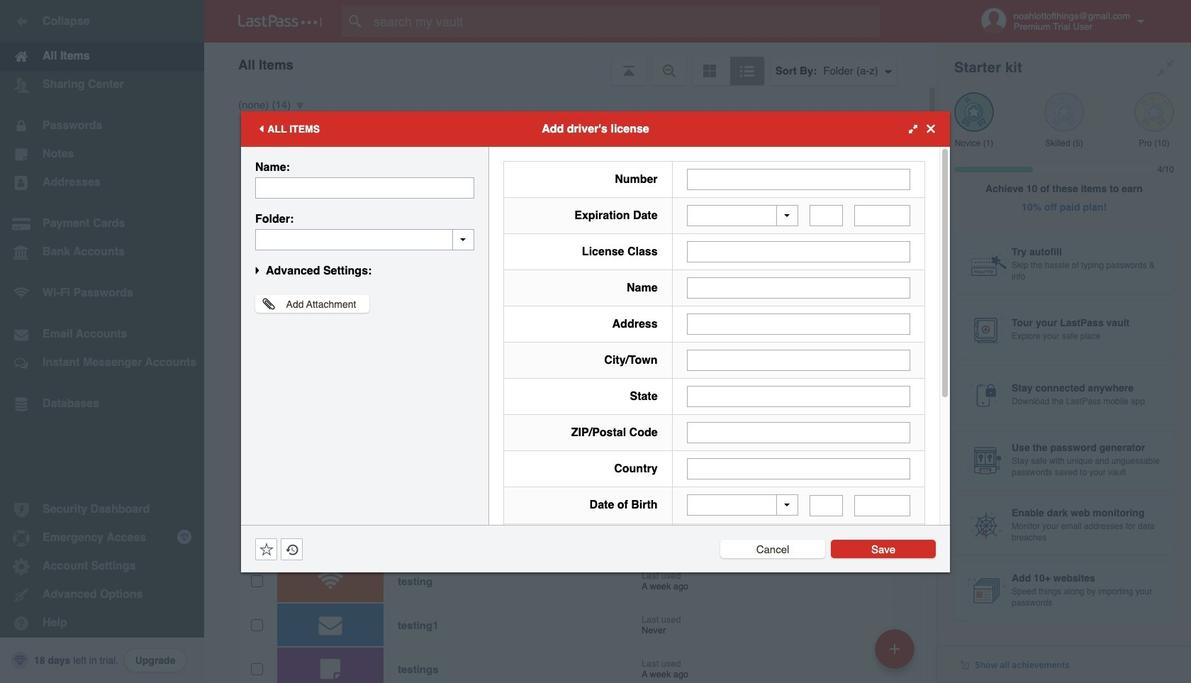 Task type: locate. For each thing, give the bounding box(es) containing it.
new item navigation
[[870, 625, 924, 683]]

None text field
[[810, 205, 844, 226], [855, 205, 911, 226], [255, 229, 475, 250], [687, 241, 911, 262], [687, 277, 911, 299], [687, 458, 911, 480], [810, 495, 844, 516], [855, 495, 911, 516], [810, 205, 844, 226], [855, 205, 911, 226], [255, 229, 475, 250], [687, 241, 911, 262], [687, 277, 911, 299], [687, 458, 911, 480], [810, 495, 844, 516], [855, 495, 911, 516]]

None text field
[[687, 168, 911, 190], [255, 177, 475, 198], [687, 314, 911, 335], [687, 350, 911, 371], [687, 386, 911, 407], [687, 422, 911, 443], [687, 168, 911, 190], [255, 177, 475, 198], [687, 314, 911, 335], [687, 350, 911, 371], [687, 386, 911, 407], [687, 422, 911, 443]]

new item image
[[890, 644, 900, 654]]

vault options navigation
[[204, 43, 938, 85]]

dialog
[[241, 111, 951, 683]]



Task type: describe. For each thing, give the bounding box(es) containing it.
main navigation navigation
[[0, 0, 204, 683]]

lastpass image
[[238, 15, 322, 28]]

search my vault text field
[[342, 6, 909, 37]]

Search search field
[[342, 6, 909, 37]]



